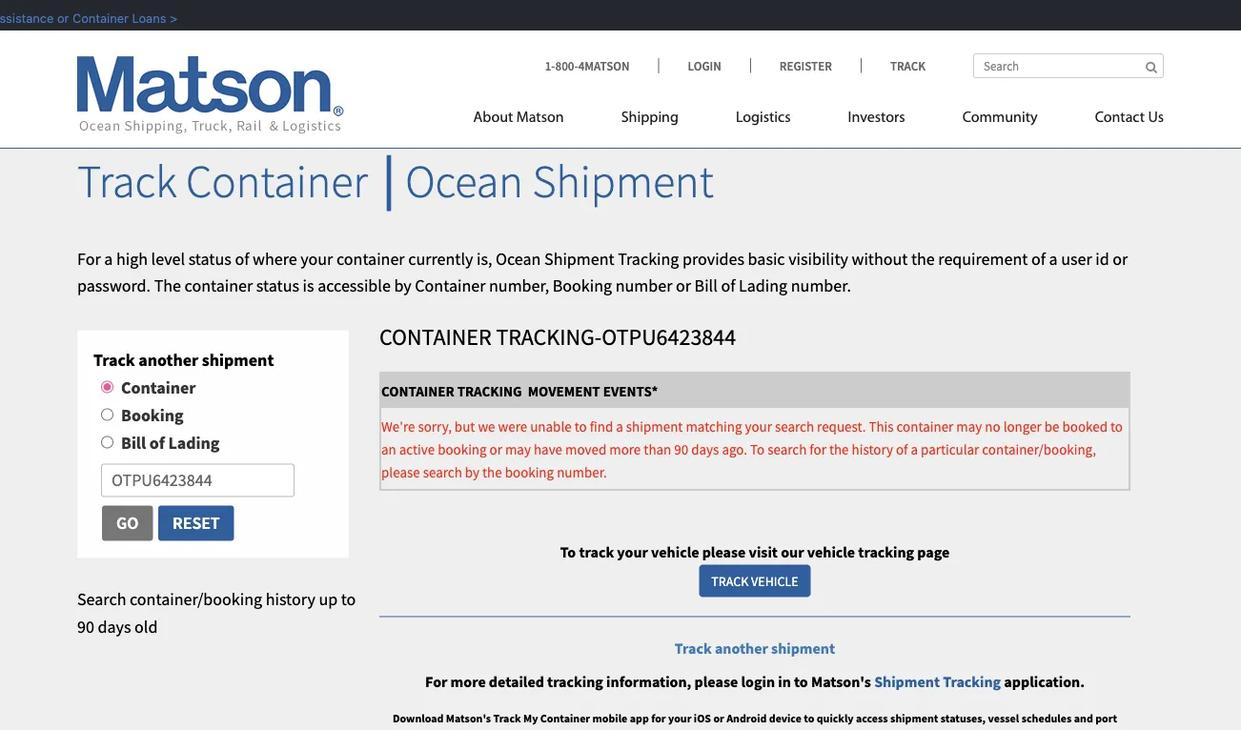 Task type: describe. For each thing, give the bounding box(es) containing it.
location
[[701, 729, 742, 730]]

0 horizontal spatial track another shipment
[[93, 349, 274, 371]]

or right id
[[1113, 248, 1128, 269]]

provides
[[682, 248, 744, 269]]

we're sorry, but we were unable to find a shipment matching your search request. this container may no longer be booked to an active booking or may have moved more than 90 days ago. to search for the history of a particular container/booking, please search by the booking number.
[[381, 417, 1123, 481]]

download
[[393, 711, 444, 726]]

0 vertical spatial booking
[[438, 440, 487, 458]]

register link
[[750, 58, 861, 73]]

schedules
[[1021, 711, 1072, 726]]

1 vertical spatial tracking
[[547, 672, 603, 692]]

search image
[[1146, 61, 1157, 73]]

track inside download matson's track my container mobile app for your ios or android device to quickly access shipment statuses, vessel schedules and port location information.
[[493, 711, 521, 726]]

number,
[[489, 275, 549, 297]]

about matson
[[473, 110, 564, 125]]

to inside download matson's track my container mobile app for your ios or android device to quickly access shipment statuses, vessel schedules and port location information.
[[804, 711, 814, 726]]

active
[[399, 440, 435, 458]]

our
[[781, 543, 804, 562]]

visit
[[749, 543, 778, 562]]

investors link
[[819, 101, 934, 140]]

a right find
[[616, 417, 623, 435]]

tracking-
[[496, 323, 602, 351]]

1 vertical spatial tracking
[[943, 672, 1001, 692]]

0 vertical spatial another
[[138, 349, 198, 371]]

search container/booking history up to 90 days old
[[77, 588, 356, 637]]

to inside search container/booking history up to 90 days old
[[341, 588, 356, 610]]

up
[[319, 588, 338, 610]]

0 horizontal spatial bill
[[121, 432, 146, 453]]

be
[[1044, 417, 1059, 435]]

Booking radio
[[101, 408, 113, 421]]

container tracking  movement events*
[[381, 382, 658, 400]]

1 horizontal spatial booking
[[505, 463, 554, 481]]

1-
[[545, 58, 555, 73]]

more inside "we're sorry, but we were unable to find a shipment matching your search request. this container may no longer be booked to an active booking or may have moved more than 90 days ago. to search for the history of a particular container/booking, please search by the booking number."
[[609, 440, 641, 458]]

blue matson logo with ocean, shipping, truck, rail and logistics written beneath it. image
[[77, 56, 344, 134]]

about
[[473, 110, 513, 125]]

container/booking,
[[982, 440, 1096, 458]]

track
[[579, 543, 614, 562]]

│ocean
[[377, 153, 523, 210]]

community link
[[934, 101, 1066, 140]]

shipment inside download matson's track my container mobile app for your ios or android device to quickly access shipment statuses, vessel schedules and port location information.
[[890, 711, 938, 726]]

we're
[[381, 417, 415, 435]]

device
[[769, 711, 801, 726]]

information.
[[745, 729, 809, 730]]

1 vertical spatial container
[[185, 275, 253, 297]]

0 vertical spatial container
[[336, 248, 405, 269]]

port
[[1095, 711, 1117, 726]]

for a high level status of where your container currently is, ocean shipment tracking provides basic visibility without the requirement of a user id or password. the container status is accessible by container number, booking number or bill of lading number.
[[77, 248, 1128, 297]]

this
[[869, 417, 894, 435]]

of right bill of lading option
[[149, 432, 165, 453]]

1-800-4matson link
[[545, 58, 658, 73]]

your inside "we're sorry, but we were unable to find a shipment matching your search request. this container may no longer be booked to an active booking or may have moved more than 90 days ago. to search for the history of a particular container/booking, please search by the booking number."
[[745, 417, 772, 435]]

container inside download matson's track my container mobile app for your ios or android device to quickly access shipment statuses, vessel schedules and port location information.
[[540, 711, 590, 726]]

Enter Container # text field
[[101, 464, 294, 497]]

statuses,
[[941, 711, 986, 726]]

id
[[1095, 248, 1109, 269]]

basic
[[748, 248, 785, 269]]

tracking inside for a high level status of where your container currently is, ocean shipment tracking provides basic visibility without the requirement of a user id or password. the container status is accessible by container number, booking number or bill of lading number.
[[618, 248, 679, 269]]

events*
[[603, 382, 658, 400]]

about matson link
[[473, 101, 593, 140]]

otpu6423844
[[602, 323, 736, 351]]

bill inside for a high level status of where your container currently is, ocean shipment tracking provides basic visibility without the requirement of a user id or password. the container status is accessible by container number, booking number or bill of lading number.
[[694, 275, 718, 297]]

for for for a high level status of where your container currently is, ocean shipment tracking provides basic visibility without the requirement of a user id or password. the container status is accessible by container number, booking number or bill of lading number.
[[77, 248, 101, 269]]

ocean
[[496, 248, 541, 269]]

container inside for a high level status of where your container currently is, ocean shipment tracking provides basic visibility without the requirement of a user id or password. the container status is accessible by container number, booking number or bill of lading number.
[[415, 275, 486, 297]]

login link
[[658, 58, 750, 73]]

track another shipment link
[[675, 639, 835, 658]]

top menu navigation
[[473, 101, 1164, 140]]

logistics link
[[707, 101, 819, 140]]

logistics
[[736, 110, 791, 125]]

booked
[[1062, 417, 1108, 435]]

lading inside for a high level status of where your container currently is, ocean shipment tracking provides basic visibility without the requirement of a user id or password. the container status is accessible by container number, booking number or bill of lading number.
[[739, 275, 787, 297]]

search
[[77, 588, 126, 610]]

2 vehicle from the left
[[807, 543, 855, 562]]

1-800-4matson
[[545, 58, 630, 73]]

1 horizontal spatial track another shipment
[[675, 639, 835, 658]]

matson
[[516, 110, 564, 125]]

0 horizontal spatial booking
[[121, 404, 184, 426]]

container/booking
[[130, 588, 262, 610]]

vessel
[[988, 711, 1019, 726]]

unable
[[530, 417, 572, 435]]

android
[[727, 711, 767, 726]]

vehicle
[[751, 572, 798, 589]]

application.
[[1004, 672, 1085, 692]]

0 vertical spatial status
[[188, 248, 231, 269]]

days inside "we're sorry, but we were unable to find a shipment matching your search request. this container may no longer be booked to an active booking or may have moved more than 90 days ago. to search for the history of a particular container/booking, please search by the booking number."
[[691, 440, 719, 458]]

an
[[381, 440, 396, 458]]

shipping link
[[593, 101, 707, 140]]

contact us
[[1095, 110, 1164, 125]]

movement
[[528, 382, 600, 400]]

currently
[[408, 248, 473, 269]]

history inside "we're sorry, but we were unable to find a shipment matching your search request. this container may no longer be booked to an active booking or may have moved more than 90 days ago. to search for the history of a particular container/booking, please search by the booking number."
[[852, 440, 893, 458]]

moved
[[565, 440, 606, 458]]

detailed
[[489, 672, 544, 692]]

or inside download matson's track my container mobile app for your ios or android device to quickly access shipment statuses, vessel schedules and port location information.
[[713, 711, 724, 726]]

by inside "we're sorry, but we were unable to find a shipment matching your search request. this container may no longer be booked to an active booking or may have moved more than 90 days ago. to search for the history of a particular container/booking, please search by the booking number."
[[465, 463, 479, 481]]

we
[[478, 417, 495, 435]]

your inside download matson's track my container mobile app for your ios or android device to quickly access shipment statuses, vessel schedules and port location information.
[[668, 711, 691, 726]]

container tracking-otpu6423844
[[379, 323, 736, 351]]

to track your vehicle please visit our vehicle tracking page
[[560, 543, 950, 562]]

1 vehicle from the left
[[651, 543, 699, 562]]

for more detailed tracking information, please login in to matson's shipment tracking application.
[[425, 672, 1085, 692]]

were
[[498, 417, 527, 435]]

1 vertical spatial please
[[702, 543, 746, 562]]

without
[[852, 248, 908, 269]]

bill of lading
[[121, 432, 220, 453]]

login
[[688, 58, 721, 73]]

of down 'provides'
[[721, 275, 735, 297]]



Task type: vqa. For each thing, say whether or not it's contained in the screenshot.
right Booking
yes



Task type: locate. For each thing, give the bounding box(es) containing it.
2 vertical spatial the
[[482, 463, 502, 481]]

1 vertical spatial history
[[266, 588, 315, 610]]

investors
[[848, 110, 905, 125]]

quickly
[[817, 711, 854, 726]]

is
[[303, 275, 314, 297]]

1 horizontal spatial bill
[[694, 275, 718, 297]]

1 vertical spatial for
[[651, 711, 666, 726]]

search down active
[[423, 463, 462, 481]]

0 horizontal spatial vehicle
[[651, 543, 699, 562]]

0 vertical spatial shipment
[[532, 153, 714, 210]]

my
[[523, 711, 538, 726]]

of inside "we're sorry, but we were unable to find a shipment matching your search request. this container may no longer be booked to an active booking or may have moved more than 90 days ago. to search for the history of a particular container/booking, please search by the booking number."
[[896, 440, 908, 458]]

days down search
[[98, 616, 131, 637]]

0 horizontal spatial container
[[185, 275, 253, 297]]

0 vertical spatial 90
[[674, 440, 688, 458]]

search
[[775, 417, 814, 435], [767, 440, 807, 458], [423, 463, 462, 481]]

number. inside "we're sorry, but we were unable to find a shipment matching your search request. this container may no longer be booked to an active booking or may have moved more than 90 days ago. to search for the history of a particular container/booking, please search by the booking number."
[[557, 463, 607, 481]]

0 horizontal spatial matson's
[[446, 711, 491, 726]]

1 horizontal spatial 90
[[674, 440, 688, 458]]

track vehicle
[[711, 572, 798, 589]]

user
[[1061, 248, 1092, 269]]

0 vertical spatial search
[[775, 417, 814, 435]]

track another shipment up for more detailed tracking information, please login in to matson's shipment tracking application.
[[675, 639, 835, 658]]

1 vertical spatial bill
[[121, 432, 146, 453]]

vehicle
[[651, 543, 699, 562], [807, 543, 855, 562]]

1 vertical spatial for
[[425, 672, 447, 692]]

to inside "we're sorry, but we were unable to find a shipment matching your search request. this container may no longer be booked to an active booking or may have moved more than 90 days ago. to search for the history of a particular container/booking, please search by the booking number."
[[750, 440, 765, 458]]

more
[[609, 440, 641, 458], [450, 672, 486, 692]]

0 horizontal spatial for
[[651, 711, 666, 726]]

0 vertical spatial bill
[[694, 275, 718, 297]]

where
[[253, 248, 297, 269]]

for up password.
[[77, 248, 101, 269]]

the right without
[[911, 248, 935, 269]]

1 vertical spatial lading
[[168, 432, 220, 453]]

for inside "we're sorry, but we were unable to find a shipment matching your search request. this container may no longer be booked to an active booking or may have moved more than 90 days ago. to search for the history of a particular container/booking, please search by the booking number."
[[810, 440, 826, 458]]

0 vertical spatial history
[[852, 440, 893, 458]]

or down we
[[490, 440, 502, 458]]

2 vertical spatial container
[[897, 417, 953, 435]]

1 horizontal spatial number.
[[791, 275, 851, 297]]

2 horizontal spatial the
[[911, 248, 935, 269]]

2 vertical spatial search
[[423, 463, 462, 481]]

to right device on the bottom of page
[[804, 711, 814, 726]]

the
[[154, 275, 181, 297]]

0 vertical spatial please
[[381, 463, 420, 481]]

lading down basic
[[739, 275, 787, 297]]

0 horizontal spatial another
[[138, 349, 198, 371]]

information,
[[606, 672, 691, 692]]

1 vertical spatial track another shipment
[[675, 639, 835, 658]]

matching
[[686, 417, 742, 435]]

1 horizontal spatial days
[[691, 440, 719, 458]]

another down the
[[138, 349, 198, 371]]

ios
[[694, 711, 711, 726]]

0 horizontal spatial days
[[98, 616, 131, 637]]

days inside search container/booking history up to 90 days old
[[98, 616, 131, 637]]

track vehicle link
[[699, 565, 811, 597]]

Search search field
[[973, 53, 1164, 78]]

0 vertical spatial days
[[691, 440, 719, 458]]

0 horizontal spatial tracking
[[547, 672, 603, 692]]

track up information,
[[675, 639, 712, 658]]

status down where
[[256, 275, 299, 297]]

0 vertical spatial track another shipment
[[93, 349, 274, 371]]

your inside for a high level status of where your container currently is, ocean shipment tracking provides basic visibility without the requirement of a user id or password. the container status is accessible by container number, booking number or bill of lading number.
[[300, 248, 333, 269]]

booking inside for a high level status of where your container currently is, ocean shipment tracking provides basic visibility without the requirement of a user id or password. the container status is accessible by container number, booking number or bill of lading number.
[[553, 275, 612, 297]]

or up location
[[713, 711, 724, 726]]

1 horizontal spatial vehicle
[[807, 543, 855, 562]]

mobile
[[592, 711, 627, 726]]

your left the 'ios'
[[668, 711, 691, 726]]

to right booked
[[1110, 417, 1123, 435]]

shipment right the ocean
[[544, 248, 614, 269]]

shipment
[[532, 153, 714, 210], [544, 248, 614, 269], [874, 672, 940, 692]]

vehicle right our
[[807, 543, 855, 562]]

booking up container tracking-otpu6423844
[[553, 275, 612, 297]]

your up is
[[300, 248, 333, 269]]

0 vertical spatial number.
[[791, 275, 851, 297]]

1 horizontal spatial for
[[425, 672, 447, 692]]

for right "app"
[[651, 711, 666, 726]]

tracking up statuses,
[[943, 672, 1001, 692]]

1 horizontal spatial booking
[[553, 275, 612, 297]]

container inside "we're sorry, but we were unable to find a shipment matching your search request. this container may no longer be booked to an active booking or may have moved more than 90 days ago. to search for the history of a particular container/booking, please search by the booking number."
[[897, 417, 953, 435]]

the
[[911, 248, 935, 269], [829, 440, 849, 458], [482, 463, 502, 481]]

booking
[[553, 275, 612, 297], [121, 404, 184, 426]]

0 vertical spatial may
[[956, 417, 982, 435]]

Container radio
[[101, 381, 113, 393]]

0 vertical spatial for
[[810, 440, 826, 458]]

status
[[188, 248, 231, 269], [256, 275, 299, 297]]

track up investors
[[890, 58, 926, 73]]

may down were
[[505, 440, 531, 458]]

to left track
[[560, 543, 576, 562]]

track down to track your vehicle please visit our vehicle tracking page
[[711, 572, 749, 589]]

track another shipment down the
[[93, 349, 274, 371]]

0 horizontal spatial 90
[[77, 616, 94, 637]]

search left request.
[[775, 417, 814, 435]]

shipment down "shipping" link
[[532, 153, 714, 210]]

number. inside for a high level status of where your container currently is, ocean shipment tracking provides basic visibility without the requirement of a user id or password. the container status is accessible by container number, booking number or bill of lading number.
[[791, 275, 851, 297]]

tracking
[[618, 248, 679, 269], [943, 672, 1001, 692]]

may
[[956, 417, 982, 435], [505, 440, 531, 458]]

0 vertical spatial matson's
[[811, 672, 871, 692]]

booking down 'but' on the bottom of page
[[438, 440, 487, 458]]

1 vertical spatial shipment
[[544, 248, 614, 269]]

for
[[810, 440, 826, 458], [651, 711, 666, 726]]

1 horizontal spatial the
[[829, 440, 849, 458]]

for up download
[[425, 672, 447, 692]]

0 vertical spatial to
[[750, 440, 765, 458]]

accessible
[[318, 275, 391, 297]]

bill right bill of lading option
[[121, 432, 146, 453]]

your
[[300, 248, 333, 269], [745, 417, 772, 435], [617, 543, 648, 562], [668, 711, 691, 726]]

high
[[116, 248, 148, 269]]

access
[[856, 711, 888, 726]]

lading
[[739, 275, 787, 297], [168, 432, 220, 453]]

your right track
[[617, 543, 648, 562]]

1 vertical spatial 90
[[77, 616, 94, 637]]

to right up
[[341, 588, 356, 610]]

to right 'in'
[[794, 672, 808, 692]]

for inside download matson's track my container mobile app for your ios or android device to quickly access shipment statuses, vessel schedules and port location information.
[[651, 711, 666, 726]]

Bill of Lading radio
[[101, 436, 113, 448]]

number. down visibility
[[791, 275, 851, 297]]

in
[[778, 672, 791, 692]]

the down we
[[482, 463, 502, 481]]

0 horizontal spatial number.
[[557, 463, 607, 481]]

by down currently
[[394, 275, 411, 297]]

shipment tracking link
[[874, 672, 1004, 692]]

matson's
[[811, 672, 871, 692], [446, 711, 491, 726]]

1 horizontal spatial tracking
[[943, 672, 1001, 692]]

2 horizontal spatial container
[[897, 417, 953, 435]]

1 horizontal spatial container
[[336, 248, 405, 269]]

bill down 'provides'
[[694, 275, 718, 297]]

track left my
[[493, 711, 521, 726]]

visibility
[[788, 248, 848, 269]]

track up container option
[[93, 349, 135, 371]]

search right ago.
[[767, 440, 807, 458]]

by down 'but' on the bottom of page
[[465, 463, 479, 481]]

please up the 'ios'
[[694, 672, 738, 692]]

another up for more detailed tracking information, please login in to matson's shipment tracking application.
[[715, 639, 768, 658]]

to right ago.
[[750, 440, 765, 458]]

more left detailed
[[450, 672, 486, 692]]

1 horizontal spatial may
[[956, 417, 982, 435]]

1 vertical spatial to
[[560, 543, 576, 562]]

1 vertical spatial another
[[715, 639, 768, 658]]

None button
[[101, 505, 154, 542], [157, 505, 235, 542], [101, 505, 154, 542], [157, 505, 235, 542]]

please left visit
[[702, 543, 746, 562]]

find
[[590, 417, 613, 435]]

0 horizontal spatial tracking
[[618, 248, 679, 269]]

2 vertical spatial shipment
[[874, 672, 940, 692]]

number
[[615, 275, 672, 297]]

matson's inside download matson's track my container mobile app for your ios or android device to quickly access shipment statuses, vessel schedules and port location information.
[[446, 711, 491, 726]]

1 horizontal spatial status
[[256, 275, 299, 297]]

a left particular
[[911, 440, 918, 458]]

download matson's track my container mobile app for your ios or android device to quickly access shipment statuses, vessel schedules and port location information.
[[393, 711, 1117, 730]]

0 horizontal spatial status
[[188, 248, 231, 269]]

level
[[151, 248, 185, 269]]

history left up
[[266, 588, 315, 610]]

sorry,
[[418, 417, 452, 435]]

1 horizontal spatial history
[[852, 440, 893, 458]]

None search field
[[973, 53, 1164, 78]]

contact us link
[[1066, 101, 1164, 140]]

90 right than
[[674, 440, 688, 458]]

0 vertical spatial for
[[77, 248, 101, 269]]

0 horizontal spatial history
[[266, 588, 315, 610]]

90 inside "we're sorry, but we were unable to find a shipment matching your search request. this container may no longer be booked to an active booking or may have moved more than 90 days ago. to search for the history of a particular container/booking, please search by the booking number."
[[674, 440, 688, 458]]

1 vertical spatial matson's
[[446, 711, 491, 726]]

matson's up quickly
[[811, 672, 871, 692]]

and
[[1074, 711, 1093, 726]]

booking down have
[[505, 463, 554, 481]]

than
[[644, 440, 671, 458]]

of left particular
[[896, 440, 908, 458]]

1 vertical spatial search
[[767, 440, 807, 458]]

container
[[336, 248, 405, 269], [185, 275, 253, 297], [897, 417, 953, 435]]

is,
[[477, 248, 492, 269]]

of left user at the right
[[1031, 248, 1046, 269]]

1 vertical spatial number.
[[557, 463, 607, 481]]

for down request.
[[810, 440, 826, 458]]

track another shipment
[[93, 349, 274, 371], [675, 639, 835, 658]]

to left find
[[574, 417, 587, 435]]

history inside search container/booking history up to 90 days old
[[266, 588, 315, 610]]

to
[[574, 417, 587, 435], [1110, 417, 1123, 435], [341, 588, 356, 610], [794, 672, 808, 692], [804, 711, 814, 726]]

shipment
[[202, 349, 274, 371], [626, 417, 683, 435], [771, 639, 835, 658], [890, 711, 938, 726]]

community
[[962, 110, 1038, 125]]

tracking up number
[[618, 248, 679, 269]]

more left than
[[609, 440, 641, 458]]

may left no
[[956, 417, 982, 435]]

history down this in the right of the page
[[852, 440, 893, 458]]

a left high at top left
[[104, 248, 113, 269]]

90 inside search container/booking history up to 90 days old
[[77, 616, 94, 637]]

0 vertical spatial the
[[911, 248, 935, 269]]

or inside "we're sorry, but we were unable to find a shipment matching your search request. this container may no longer be booked to an active booking or may have moved more than 90 days ago. to search for the history of a particular container/booking, please search by the booking number."
[[490, 440, 502, 458]]

4matson
[[578, 58, 630, 73]]

1 horizontal spatial more
[[609, 440, 641, 458]]

vehicle right track
[[651, 543, 699, 562]]

track link
[[861, 58, 926, 73]]

shipment inside "we're sorry, but we were unable to find a shipment matching your search request. this container may no longer be booked to an active booking or may have moved more than 90 days ago. to search for the history of a particular container/booking, please search by the booking number."
[[626, 417, 683, 435]]

0 horizontal spatial booking
[[438, 440, 487, 458]]

1 vertical spatial booking
[[121, 404, 184, 426]]

the inside for a high level status of where your container currently is, ocean shipment tracking provides basic visibility without the requirement of a user id or password. the container status is accessible by container number, booking number or bill of lading number.
[[911, 248, 935, 269]]

0 horizontal spatial lading
[[168, 432, 220, 453]]

2 vertical spatial please
[[694, 672, 738, 692]]

by inside for a high level status of where your container currently is, ocean shipment tracking provides basic visibility without the requirement of a user id or password. the container status is accessible by container number, booking number or bill of lading number.
[[394, 275, 411, 297]]

1 horizontal spatial to
[[750, 440, 765, 458]]

1 horizontal spatial another
[[715, 639, 768, 658]]

us
[[1148, 110, 1164, 125]]

track inside track vehicle link
[[711, 572, 749, 589]]

0 horizontal spatial more
[[450, 672, 486, 692]]

0 vertical spatial by
[[394, 275, 411, 297]]

shipment up access
[[874, 672, 940, 692]]

1 horizontal spatial lading
[[739, 275, 787, 297]]

0 vertical spatial more
[[609, 440, 641, 458]]

0 vertical spatial tracking
[[858, 543, 914, 562]]

for inside for a high level status of where your container currently is, ocean shipment tracking provides basic visibility without the requirement of a user id or password. the container status is accessible by container number, booking number or bill of lading number.
[[77, 248, 101, 269]]

1 horizontal spatial by
[[465, 463, 479, 481]]

contact
[[1095, 110, 1145, 125]]

track
[[890, 58, 926, 73], [77, 153, 177, 210], [93, 349, 135, 371], [711, 572, 749, 589], [675, 639, 712, 658], [493, 711, 521, 726]]

shipment inside for a high level status of where your container currently is, ocean shipment tracking provides basic visibility without the requirement of a user id or password. the container status is accessible by container number, booking number or bill of lading number.
[[544, 248, 614, 269]]

of left where
[[235, 248, 249, 269]]

bill
[[694, 275, 718, 297], [121, 432, 146, 453]]

0 horizontal spatial for
[[77, 248, 101, 269]]

lading up "enter container #" text field
[[168, 432, 220, 453]]

please down an on the bottom left of the page
[[381, 463, 420, 481]]

have
[[534, 440, 562, 458]]

1 horizontal spatial tracking
[[858, 543, 914, 562]]

app
[[630, 711, 649, 726]]

1 horizontal spatial matson's
[[811, 672, 871, 692]]

login
[[741, 672, 775, 692]]

tracking up mobile
[[547, 672, 603, 692]]

the down request.
[[829, 440, 849, 458]]

no
[[985, 417, 1000, 435]]

tracking left page
[[858, 543, 914, 562]]

for for for more detailed tracking information, please login in to matson's shipment tracking application.
[[425, 672, 447, 692]]

booking up bill of lading
[[121, 404, 184, 426]]

matson's right download
[[446, 711, 491, 726]]

90 down search
[[77, 616, 94, 637]]

shipping
[[621, 110, 679, 125]]

1 vertical spatial may
[[505, 440, 531, 458]]

requirement
[[938, 248, 1028, 269]]

your up ago.
[[745, 417, 772, 435]]

a
[[104, 248, 113, 269], [1049, 248, 1058, 269], [616, 417, 623, 435], [911, 440, 918, 458]]

container up the accessible
[[336, 248, 405, 269]]

number. down moved
[[557, 463, 607, 481]]

1 vertical spatial status
[[256, 275, 299, 297]]

or right number
[[676, 275, 691, 297]]

0 vertical spatial tracking
[[618, 248, 679, 269]]

0 horizontal spatial may
[[505, 440, 531, 458]]

days down matching
[[691, 440, 719, 458]]

another
[[138, 349, 198, 371], [715, 639, 768, 658]]

request.
[[817, 417, 866, 435]]

please inside "we're sorry, but we were unable to find a shipment matching your search request. this container may no longer be booked to an active booking or may have moved more than 90 days ago. to search for the history of a particular container/booking, please search by the booking number."
[[381, 463, 420, 481]]

status right level
[[188, 248, 231, 269]]

by
[[394, 275, 411, 297], [465, 463, 479, 481]]

but
[[455, 417, 475, 435]]

800-
[[555, 58, 578, 73]]

a left user at the right
[[1049, 248, 1058, 269]]

0 horizontal spatial the
[[482, 463, 502, 481]]

1 vertical spatial more
[[450, 672, 486, 692]]

1 vertical spatial booking
[[505, 463, 554, 481]]

1 vertical spatial days
[[98, 616, 131, 637]]

container up particular
[[897, 417, 953, 435]]

page
[[917, 543, 950, 562]]

track container │ocean shipment
[[77, 153, 714, 210]]

particular
[[921, 440, 979, 458]]

longer
[[1003, 417, 1042, 435]]

1 horizontal spatial for
[[810, 440, 826, 458]]

1 vertical spatial by
[[465, 463, 479, 481]]

0 vertical spatial lading
[[739, 275, 787, 297]]

container right the
[[185, 275, 253, 297]]

track up high at top left
[[77, 153, 177, 210]]

0 horizontal spatial by
[[394, 275, 411, 297]]



